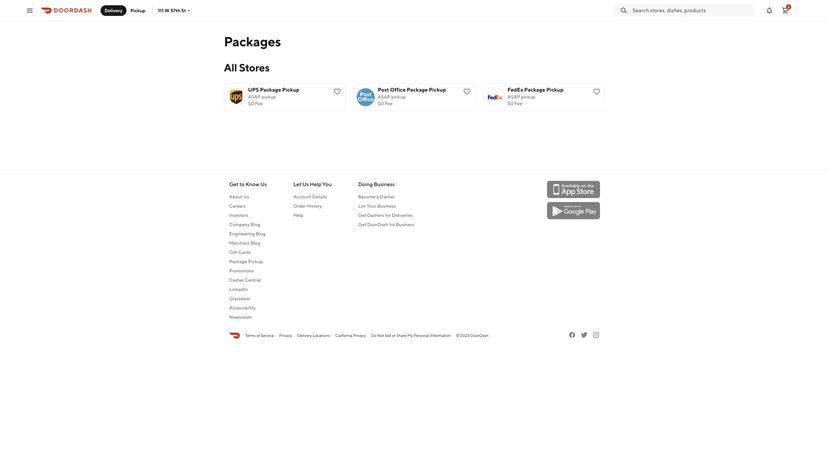 Task type: describe. For each thing, give the bounding box(es) containing it.
doordash on instagram image
[[592, 332, 600, 339]]

Store search: begin typing to search for stores available on DoorDash text field
[[633, 7, 751, 14]]

accessibility
[[229, 306, 256, 311]]

1 horizontal spatial us
[[261, 182, 267, 188]]

blog for company blog
[[251, 222, 260, 228]]

gift cards
[[229, 250, 251, 255]]

deliveries
[[392, 213, 413, 218]]

doordash on twitter image
[[580, 332, 588, 339]]

fee for fedex
[[515, 101, 523, 106]]

about us link
[[229, 194, 267, 200]]

asap for ups
[[248, 94, 261, 100]]

package inside fedex package pickup asap pickup $0 fee
[[525, 87, 546, 93]]

pickup for fedex
[[521, 94, 536, 100]]

click to add this store to your saved list image
[[463, 88, 471, 96]]

fedex package pickup asap pickup $0 fee
[[508, 87, 564, 106]]

pickup button
[[127, 5, 149, 16]]

gift cards link
[[229, 249, 267, 256]]

list your business link
[[358, 203, 415, 210]]

delivery locations link
[[298, 333, 330, 339]]

st
[[181, 8, 186, 13]]

pickup for ups
[[262, 94, 276, 100]]

fee for ups
[[255, 101, 263, 106]]

investors link
[[229, 212, 267, 219]]

account details link
[[293, 194, 332, 200]]

let
[[293, 182, 302, 188]]

click to add this store to your saved list image for fedex package pickup
[[593, 88, 601, 96]]

engineering
[[229, 232, 255, 237]]

1 vertical spatial business
[[378, 204, 396, 209]]

dasher central link
[[229, 277, 267, 284]]

office
[[390, 87, 406, 93]]

2023
[[461, 334, 470, 338]]

become a dasher
[[358, 194, 395, 200]]

company blog link
[[229, 222, 267, 228]]

us for about us
[[244, 194, 249, 200]]

become
[[358, 194, 376, 200]]

newsroom link
[[229, 314, 267, 321]]

a
[[377, 194, 379, 200]]

2 privacy from the left
[[353, 334, 366, 338]]

0 vertical spatial help
[[310, 182, 322, 188]]

asap inside post office package pickup asap pickup $0 fee
[[378, 94, 391, 100]]

account
[[293, 194, 312, 200]]

linkedin
[[229, 287, 248, 292]]

all stores
[[224, 61, 270, 74]]

do not sell or share my personal information link
[[372, 333, 451, 339]]

pickup inside post office package pickup asap pickup $0 fee
[[429, 87, 446, 93]]

know
[[246, 182, 260, 188]]

fee inside post office package pickup asap pickup $0 fee
[[385, 101, 393, 106]]

blog for merchant blog
[[251, 241, 261, 246]]

locations
[[313, 334, 330, 338]]

111 w 57th st
[[158, 8, 186, 13]]

111
[[158, 8, 164, 13]]

asap for fedex
[[508, 94, 520, 100]]

accessibility link
[[229, 305, 267, 312]]

0 vertical spatial dasher
[[380, 194, 395, 200]]

gift
[[229, 250, 238, 255]]

or
[[392, 334, 396, 338]]

dashers
[[367, 213, 384, 218]]

$0 for fedex package pickup
[[508, 101, 514, 106]]

careers link
[[229, 203, 267, 210]]

merchant
[[229, 241, 250, 246]]

ups
[[248, 87, 259, 93]]

engineering blog
[[229, 232, 266, 237]]

1 privacy from the left
[[279, 334, 292, 338]]

history
[[307, 204, 322, 209]]

of
[[257, 334, 260, 338]]

my
[[408, 334, 413, 338]]

post
[[378, 87, 389, 93]]

you
[[323, 182, 332, 188]]

dasher inside "link"
[[229, 278, 244, 283]]

post office package pickup asap pickup $0 fee
[[378, 87, 446, 106]]

get for get dashers for deliveries
[[358, 213, 366, 218]]

get doordash for business link
[[358, 222, 415, 228]]

doing business
[[358, 182, 395, 188]]

all
[[224, 61, 237, 74]]

click to add this store to your saved list image for ups package pickup
[[334, 88, 342, 96]]

111 w 57th st button
[[158, 8, 191, 13]]

©
[[456, 334, 460, 338]]

help inside help link
[[293, 213, 304, 218]]

57th
[[171, 8, 181, 13]]

details
[[312, 194, 327, 200]]

for for dashers
[[385, 213, 391, 218]]

terms of service link
[[245, 333, 274, 339]]

newsroom
[[229, 315, 252, 320]]

package inside post office package pickup asap pickup $0 fee
[[407, 87, 428, 93]]

california
[[335, 334, 353, 338]]

get for get to know us
[[229, 182, 239, 188]]

us for let us help you
[[303, 182, 309, 188]]

account details
[[293, 194, 327, 200]]



Task type: locate. For each thing, give the bounding box(es) containing it.
$0 for ups package pickup
[[248, 101, 254, 106]]

pickup down the stores
[[262, 94, 276, 100]]

order history
[[293, 204, 322, 209]]

get dashers for deliveries
[[358, 213, 413, 218]]

service
[[261, 334, 274, 338]]

2 asap from the left
[[378, 94, 391, 100]]

1 horizontal spatial delivery
[[298, 334, 312, 338]]

dasher
[[380, 194, 395, 200], [229, 278, 244, 283]]

pickup inside ups package pickup asap pickup $0 fee
[[282, 87, 300, 93]]

0 horizontal spatial asap
[[248, 94, 261, 100]]

package pickup
[[229, 259, 263, 265]]

terms of service
[[245, 334, 274, 338]]

pickup
[[130, 8, 146, 13], [282, 87, 300, 93], [429, 87, 446, 93], [547, 87, 564, 93], [248, 259, 263, 265]]

blog down company blog link
[[256, 232, 266, 237]]

1 horizontal spatial pickup
[[392, 94, 406, 100]]

blog up engineering blog link
[[251, 222, 260, 228]]

2 horizontal spatial $0
[[508, 101, 514, 106]]

delivery for delivery
[[105, 8, 123, 13]]

2 vertical spatial blog
[[251, 241, 261, 246]]

get dashers for deliveries link
[[358, 212, 415, 219]]

$0 down the post
[[378, 101, 384, 106]]

asap inside fedex package pickup asap pickup $0 fee
[[508, 94, 520, 100]]

delivery for delivery locations
[[298, 334, 312, 338]]

0 vertical spatial blog
[[251, 222, 260, 228]]

investors
[[229, 213, 248, 218]]

3 $0 from the left
[[508, 101, 514, 106]]

package inside ups package pickup asap pickup $0 fee
[[260, 87, 281, 93]]

1 vertical spatial delivery
[[298, 334, 312, 338]]

dasher central
[[229, 278, 261, 283]]

ups package pickup asap pickup $0 fee
[[248, 87, 300, 106]]

business up become a dasher link
[[374, 182, 395, 188]]

blog inside 'link'
[[251, 241, 261, 246]]

california privacy
[[335, 334, 366, 338]]

blog for engineering blog
[[256, 232, 266, 237]]

2
[[788, 5, 790, 9]]

pickup inside fedex package pickup asap pickup $0 fee
[[547, 87, 564, 93]]

linkedin link
[[229, 286, 267, 293]]

0 horizontal spatial fee
[[255, 101, 263, 106]]

fee
[[255, 101, 263, 106], [385, 101, 393, 106], [515, 101, 523, 106]]

glassdoor
[[229, 296, 251, 302]]

pickup down fedex
[[521, 94, 536, 100]]

1 vertical spatial help
[[293, 213, 304, 218]]

2 vertical spatial business
[[396, 222, 415, 228]]

1 vertical spatial dasher
[[229, 278, 244, 283]]

merchant blog link
[[229, 240, 267, 247]]

0 horizontal spatial doordash
[[367, 222, 389, 228]]

privacy right service
[[279, 334, 292, 338]]

order history link
[[293, 203, 332, 210]]

central
[[245, 278, 261, 283]]

for for doordash
[[390, 222, 395, 228]]

about us
[[229, 194, 249, 200]]

$0 inside fedex package pickup asap pickup $0 fee
[[508, 101, 514, 106]]

careers
[[229, 204, 246, 209]]

pickup inside button
[[130, 8, 146, 13]]

1 asap from the left
[[248, 94, 261, 100]]

0 vertical spatial for
[[385, 213, 391, 218]]

glassdoor link
[[229, 296, 267, 302]]

doordash right 2023
[[471, 334, 489, 338]]

get for get doordash for business
[[358, 222, 366, 228]]

help down order
[[293, 213, 304, 218]]

fee down ups
[[255, 101, 263, 106]]

1 horizontal spatial fee
[[385, 101, 393, 106]]

for
[[385, 213, 391, 218], [390, 222, 395, 228]]

2 pickup from the left
[[392, 94, 406, 100]]

privacy
[[279, 334, 292, 338], [353, 334, 366, 338]]

1 horizontal spatial help
[[310, 182, 322, 188]]

2 $0 from the left
[[378, 101, 384, 106]]

0 horizontal spatial delivery
[[105, 8, 123, 13]]

delivery left locations
[[298, 334, 312, 338]]

business down deliveries
[[396, 222, 415, 228]]

1 vertical spatial get
[[358, 213, 366, 218]]

0 horizontal spatial us
[[244, 194, 249, 200]]

promotions
[[229, 269, 254, 274]]

delivery inside button
[[105, 8, 123, 13]]

us right know
[[261, 182, 267, 188]]

0 horizontal spatial $0
[[248, 101, 254, 106]]

$0 down ups
[[248, 101, 254, 106]]

$0 down fedex
[[508, 101, 514, 106]]

click to add this store to your saved list image
[[334, 88, 342, 96], [593, 88, 601, 96]]

asap down fedex
[[508, 94, 520, 100]]

dasher up the linkedin
[[229, 278, 244, 283]]

1 click to add this store to your saved list image from the left
[[334, 88, 342, 96]]

promotions link
[[229, 268, 267, 275]]

3 fee from the left
[[515, 101, 523, 106]]

package pickup link
[[229, 259, 267, 265]]

pickup down office
[[392, 94, 406, 100]]

0 horizontal spatial pickup
[[262, 94, 276, 100]]

fee down the post
[[385, 101, 393, 106]]

business down become a dasher link
[[378, 204, 396, 209]]

asap inside ups package pickup asap pickup $0 fee
[[248, 94, 261, 100]]

become a dasher link
[[358, 194, 415, 200]]

let us help you
[[293, 182, 332, 188]]

pickup inside post office package pickup asap pickup $0 fee
[[392, 94, 406, 100]]

0 horizontal spatial privacy
[[279, 334, 292, 338]]

doing
[[358, 182, 373, 188]]

list
[[358, 204, 366, 209]]

2 vertical spatial get
[[358, 222, 366, 228]]

0 vertical spatial doordash
[[367, 222, 389, 228]]

0 vertical spatial delivery
[[105, 8, 123, 13]]

us right let
[[303, 182, 309, 188]]

us
[[261, 182, 267, 188], [303, 182, 309, 188], [244, 194, 249, 200]]

fee inside fedex package pickup asap pickup $0 fee
[[515, 101, 523, 106]]

2 horizontal spatial fee
[[515, 101, 523, 106]]

for inside get doordash for business link
[[390, 222, 395, 228]]

1 vertical spatial for
[[390, 222, 395, 228]]

w
[[165, 8, 170, 13]]

open menu image
[[26, 6, 34, 14]]

company blog
[[229, 222, 260, 228]]

1 pickup from the left
[[262, 94, 276, 100]]

1 horizontal spatial dasher
[[380, 194, 395, 200]]

0 horizontal spatial click to add this store to your saved list image
[[334, 88, 342, 96]]

for inside get dashers for deliveries link
[[385, 213, 391, 218]]

dasher up list your business link
[[380, 194, 395, 200]]

$0 inside post office package pickup asap pickup $0 fee
[[378, 101, 384, 106]]

$0 inside ups package pickup asap pickup $0 fee
[[248, 101, 254, 106]]

0 horizontal spatial help
[[293, 213, 304, 218]]

1 horizontal spatial $0
[[378, 101, 384, 106]]

notification bell image
[[766, 6, 774, 14]]

list your business
[[358, 204, 396, 209]]

pickup inside fedex package pickup asap pickup $0 fee
[[521, 94, 536, 100]]

fee down fedex
[[515, 101, 523, 106]]

privacy link
[[279, 333, 292, 339]]

fee inside ups package pickup asap pickup $0 fee
[[255, 101, 263, 106]]

order
[[293, 204, 306, 209]]

3 items, open order cart image
[[782, 6, 790, 14]]

1 horizontal spatial click to add this store to your saved list image
[[593, 88, 601, 96]]

package down "gift cards"
[[229, 259, 247, 265]]

1 horizontal spatial privacy
[[353, 334, 366, 338]]

1 vertical spatial doordash
[[471, 334, 489, 338]]

pickup inside ups package pickup asap pickup $0 fee
[[262, 94, 276, 100]]

your
[[367, 204, 377, 209]]

doordash on facebook image
[[568, 332, 576, 339]]

not
[[378, 334, 384, 338]]

2 fee from the left
[[385, 101, 393, 106]]

2 click to add this store to your saved list image from the left
[[593, 88, 601, 96]]

get
[[229, 182, 239, 188], [358, 213, 366, 218], [358, 222, 366, 228]]

package
[[260, 87, 281, 93], [407, 87, 428, 93], [525, 87, 546, 93], [229, 259, 247, 265]]

personal
[[414, 334, 429, 338]]

$0
[[248, 101, 254, 106], [378, 101, 384, 106], [508, 101, 514, 106]]

doordash
[[367, 222, 389, 228], [471, 334, 489, 338]]

1 horizontal spatial asap
[[378, 94, 391, 100]]

1 horizontal spatial doordash
[[471, 334, 489, 338]]

1 vertical spatial blog
[[256, 232, 266, 237]]

pickup
[[262, 94, 276, 100], [392, 94, 406, 100], [521, 94, 536, 100]]

for up get doordash for business
[[385, 213, 391, 218]]

blog
[[251, 222, 260, 228], [256, 232, 266, 237], [251, 241, 261, 246]]

3 pickup from the left
[[521, 94, 536, 100]]

privacy left do
[[353, 334, 366, 338]]

business
[[374, 182, 395, 188], [378, 204, 396, 209], [396, 222, 415, 228]]

1 $0 from the left
[[248, 101, 254, 106]]

information
[[430, 334, 451, 338]]

package right office
[[407, 87, 428, 93]]

for down get dashers for deliveries link
[[390, 222, 395, 228]]

doordash down dashers
[[367, 222, 389, 228]]

delivery button
[[101, 5, 127, 16]]

asap down the post
[[378, 94, 391, 100]]

package right ups
[[260, 87, 281, 93]]

2 horizontal spatial asap
[[508, 94, 520, 100]]

3 asap from the left
[[508, 94, 520, 100]]

do
[[372, 334, 377, 338]]

© 2023 doordash
[[456, 334, 489, 338]]

0 horizontal spatial dasher
[[229, 278, 244, 283]]

help left you in the top of the page
[[310, 182, 322, 188]]

2 horizontal spatial us
[[303, 182, 309, 188]]

delivery left "pickup" button
[[105, 8, 123, 13]]

2 horizontal spatial pickup
[[521, 94, 536, 100]]

about
[[229, 194, 243, 200]]

0 vertical spatial business
[[374, 182, 395, 188]]

company
[[229, 222, 250, 228]]

to
[[240, 182, 245, 188]]

get to know us
[[229, 182, 267, 188]]

merchant blog
[[229, 241, 261, 246]]

0 vertical spatial get
[[229, 182, 239, 188]]

help link
[[293, 212, 332, 219]]

sell
[[385, 334, 392, 338]]

package right fedex
[[525, 87, 546, 93]]

engineering blog link
[[229, 231, 267, 237]]

asap
[[248, 94, 261, 100], [378, 94, 391, 100], [508, 94, 520, 100]]

us up the careers link
[[244, 194, 249, 200]]

stores
[[239, 61, 270, 74]]

california privacy link
[[335, 333, 366, 339]]

1 fee from the left
[[255, 101, 263, 106]]

do not sell or share my personal information
[[372, 334, 451, 338]]

packages
[[224, 34, 281, 49]]

terms
[[245, 334, 256, 338]]

asap down ups
[[248, 94, 261, 100]]

fedex
[[508, 87, 524, 93]]

blog down engineering blog link
[[251, 241, 261, 246]]

2 button
[[779, 4, 792, 17]]



Task type: vqa. For each thing, say whether or not it's contained in the screenshot.
the with within Yuzu Kosho Jar (2.82 Oz) Our Own Original Yuzu Kosho Recipe, Made With A Blend Of Chili Pepper And Yuzu Citrus Peel. Fragrant, Flavorful And Spicy At T
no



